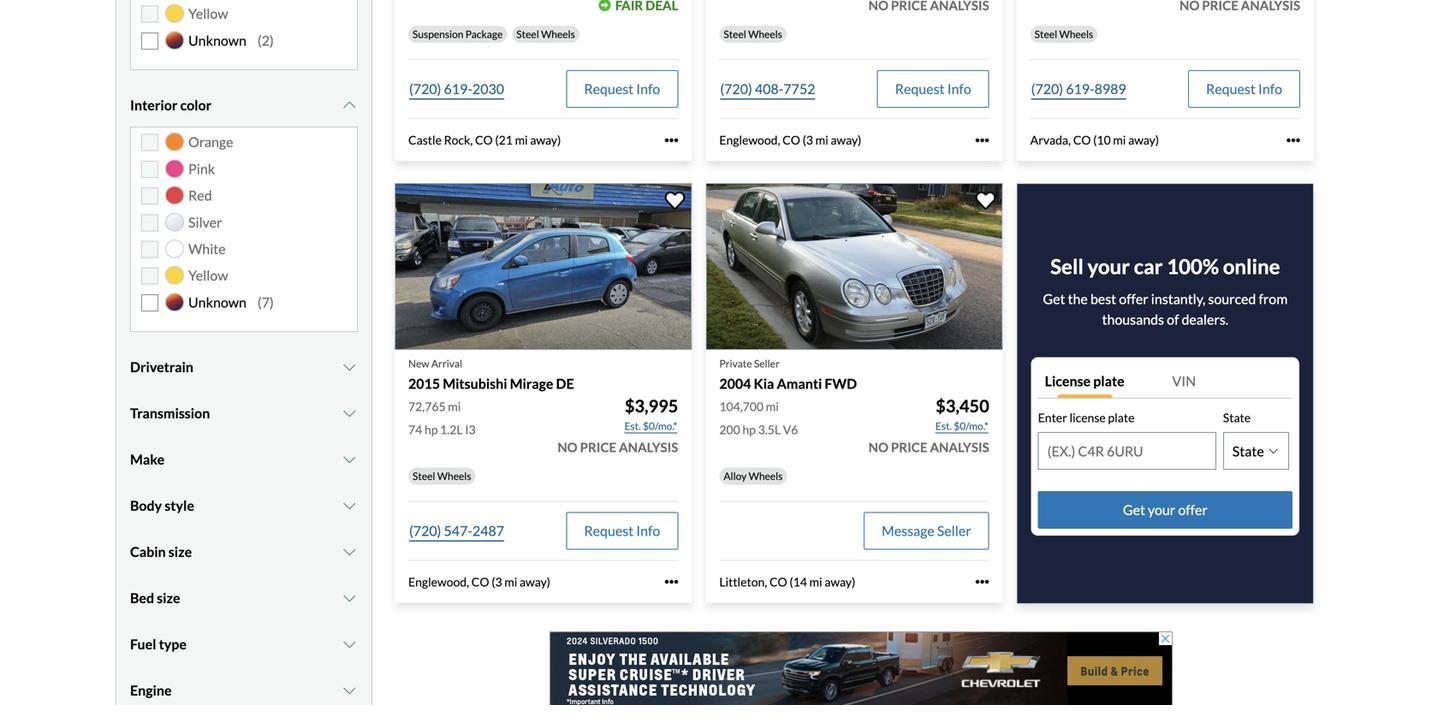 Task type: locate. For each thing, give the bounding box(es) containing it.
mi right (10
[[1113, 133, 1126, 147]]

1 $0/mo.* from the left
[[643, 420, 677, 432]]

72,765 mi 74 hp 1.2l i3
[[408, 399, 476, 437]]

hp
[[425, 422, 438, 437], [743, 422, 756, 437]]

2 est. from the left
[[935, 420, 952, 432]]

chevron down image inside transmission dropdown button
[[341, 407, 358, 420]]

(3
[[803, 133, 813, 147], [492, 575, 502, 589]]

2 horizontal spatial ellipsis h image
[[1287, 133, 1300, 147]]

2015
[[408, 376, 440, 392]]

fuel type
[[130, 636, 187, 653]]

chevron down image inside drivetrain dropdown button
[[341, 360, 358, 374]]

chevron down image
[[341, 98, 358, 112], [341, 407, 358, 420], [341, 499, 358, 513], [341, 592, 358, 605]]

seller inside private seller 2004 kia amanti fwd
[[754, 358, 780, 370]]

1 vertical spatial size
[[157, 590, 180, 607]]

request for 7752
[[895, 81, 945, 97]]

(720) 619-8989
[[1031, 81, 1126, 97]]

2 $0/mo.* from the left
[[954, 420, 988, 432]]

fwd
[[825, 376, 857, 392]]

chevron down image inside cabin size dropdown button
[[341, 545, 358, 559]]

chevron down image inside fuel type dropdown button
[[341, 638, 358, 651]]

1 vertical spatial plate
[[1108, 411, 1135, 425]]

request info for 2030
[[584, 81, 660, 97]]

interior color button
[[130, 84, 358, 127]]

0 vertical spatial your
[[1088, 254, 1130, 279]]

offer inside get your offer button
[[1178, 502, 1208, 518]]

$0/mo.* down $3,995
[[643, 420, 677, 432]]

2 619- from the left
[[1066, 81, 1095, 97]]

2004
[[719, 376, 751, 392]]

your inside button
[[1148, 502, 1176, 518]]

unknown left (7)
[[188, 294, 246, 311]]

analysis for $3,995
[[619, 439, 678, 455]]

0 vertical spatial get
[[1043, 291, 1065, 308]]

englewood, down the (720) 547-2487 "button"
[[408, 575, 469, 589]]

0 vertical spatial unknown
[[188, 32, 246, 49]]

package
[[465, 28, 503, 40]]

v6
[[783, 422, 798, 437]]

request
[[584, 81, 634, 97], [895, 81, 945, 97], [1206, 81, 1256, 97], [584, 522, 634, 539]]

hp inside 104,700 mi 200 hp 3.5l v6
[[743, 422, 756, 437]]

2 unknown from the top
[[188, 294, 246, 311]]

co left (21
[[475, 133, 493, 147]]

plate right license
[[1093, 373, 1125, 390]]

619-
[[444, 81, 472, 97], [1066, 81, 1095, 97]]

mi up 3.5l
[[766, 399, 779, 414]]

$0/mo.*
[[643, 420, 677, 432], [954, 420, 988, 432]]

(720) inside button
[[1031, 81, 1063, 97]]

1 horizontal spatial price
[[891, 439, 927, 455]]

3 chevron down image from the top
[[341, 545, 358, 559]]

steel wheels up (720) 408-7752
[[724, 28, 782, 40]]

co left (10
[[1073, 133, 1091, 147]]

chevron down image for engine
[[341, 684, 358, 698]]

unknown left (2)
[[188, 32, 246, 49]]

1 vertical spatial offer
[[1178, 502, 1208, 518]]

(3 down the '2487'
[[492, 575, 502, 589]]

offer
[[1119, 291, 1149, 308], [1178, 502, 1208, 518]]

1 vertical spatial englewood,
[[408, 575, 469, 589]]

ellipsis h image for littleton, co (14 mi away)
[[976, 575, 989, 589]]

0 horizontal spatial est. $0/mo.* button
[[624, 418, 678, 435]]

tab list
[[1038, 364, 1293, 399]]

1 horizontal spatial 619-
[[1066, 81, 1095, 97]]

steel up (720) 619-8989
[[1035, 28, 1057, 40]]

wheels
[[541, 28, 575, 40], [748, 28, 782, 40], [1059, 28, 1093, 40], [437, 470, 471, 482], [749, 470, 783, 482]]

away)
[[530, 133, 561, 147], [831, 133, 861, 147], [1128, 133, 1159, 147], [520, 575, 550, 589], [825, 575, 855, 589]]

your down enter license plate field
[[1148, 502, 1176, 518]]

1.2l
[[440, 422, 463, 437]]

steel wheels down '1.2l'
[[413, 470, 471, 482]]

co down 7752
[[783, 133, 800, 147]]

engine button
[[130, 669, 358, 705]]

steel down the 74
[[413, 470, 435, 482]]

engine
[[130, 682, 172, 699]]

619- for 8989
[[1066, 81, 1095, 97]]

(720) 619-2030
[[409, 81, 504, 97]]

1 vertical spatial englewood, co (3 mi away)
[[408, 575, 550, 589]]

from
[[1259, 291, 1288, 308]]

thousands
[[1102, 311, 1164, 328]]

1 horizontal spatial ellipsis h image
[[976, 575, 989, 589]]

size right the 'bed'
[[157, 590, 180, 607]]

2 hp from the left
[[743, 422, 756, 437]]

1 horizontal spatial seller
[[937, 522, 971, 539]]

mirage
[[510, 376, 553, 392]]

(720) 547-2487 button
[[408, 512, 505, 550]]

est. $0/mo.* button for $3,995
[[624, 418, 678, 435]]

104,700 mi 200 hp 3.5l v6
[[719, 399, 798, 437]]

0 horizontal spatial your
[[1088, 254, 1130, 279]]

1 horizontal spatial ellipsis h image
[[976, 133, 989, 147]]

0 horizontal spatial analysis
[[619, 439, 678, 455]]

ellipsis h image for 7752
[[976, 133, 989, 147]]

your for car
[[1088, 254, 1130, 279]]

hp for $3,995
[[425, 422, 438, 437]]

2 chevron down image from the top
[[341, 407, 358, 420]]

plate right the license
[[1108, 411, 1135, 425]]

1 vertical spatial seller
[[937, 522, 971, 539]]

suspension
[[413, 28, 463, 40]]

1 chevron down image from the top
[[341, 98, 358, 112]]

0 horizontal spatial ellipsis h image
[[665, 133, 678, 147]]

1 horizontal spatial est. $0/mo.* button
[[935, 418, 989, 435]]

analysis down $3,450
[[930, 439, 989, 455]]

1 vertical spatial get
[[1123, 502, 1145, 518]]

license
[[1070, 411, 1106, 425]]

$0/mo.* inside $3,995 est. $0/mo.* no price analysis
[[643, 420, 677, 432]]

(720) left the 408-
[[720, 81, 752, 97]]

1 price from the left
[[580, 439, 616, 455]]

request info button for (720) 408-7752
[[877, 70, 989, 108]]

steel wheels up (720) 619-8989
[[1035, 28, 1093, 40]]

0 horizontal spatial offer
[[1119, 291, 1149, 308]]

0 vertical spatial offer
[[1119, 291, 1149, 308]]

est. $0/mo.* button down $3,995
[[624, 418, 678, 435]]

100%
[[1167, 254, 1219, 279]]

cabin
[[130, 544, 166, 560]]

enter license plate
[[1038, 411, 1135, 425]]

get the best offer instantly, sourced from thousands of dealers.
[[1043, 291, 1288, 328]]

co
[[475, 133, 493, 147], [783, 133, 800, 147], [1073, 133, 1091, 147], [471, 575, 489, 589], [770, 575, 787, 589]]

hp right the 74
[[425, 422, 438, 437]]

chevron down image for color
[[341, 98, 358, 112]]

0 horizontal spatial est.
[[624, 420, 641, 432]]

0 vertical spatial size
[[168, 544, 192, 560]]

(720) 619-8989 button
[[1030, 70, 1127, 108]]

0 horizontal spatial no
[[558, 439, 578, 455]]

1 analysis from the left
[[619, 439, 678, 455]]

$0/mo.* inside $3,450 est. $0/mo.* no price analysis
[[954, 420, 988, 432]]

mitsubishi
[[443, 376, 507, 392]]

your up "best"
[[1088, 254, 1130, 279]]

make
[[130, 451, 164, 468]]

transmission
[[130, 405, 210, 422]]

new arrival 2015 mitsubishi mirage de
[[408, 358, 574, 392]]

blue 2015 mitsubishi mirage de hatchback front-wheel drive continuously variable transmission image
[[395, 183, 692, 350]]

type
[[159, 636, 187, 653]]

mi up '1.2l'
[[448, 399, 461, 414]]

1 619- from the left
[[444, 81, 472, 97]]

(720) 619-2030 button
[[408, 70, 505, 108]]

analysis down $3,995
[[619, 439, 678, 455]]

no inside $3,995 est. $0/mo.* no price analysis
[[558, 439, 578, 455]]

1 horizontal spatial offer
[[1178, 502, 1208, 518]]

size right cabin
[[168, 544, 192, 560]]

chevron down image inside make dropdown button
[[341, 453, 358, 467]]

619- up 'rock,'
[[444, 81, 472, 97]]

est. inside $3,450 est. $0/mo.* no price analysis
[[935, 420, 952, 432]]

ellipsis h image
[[665, 133, 678, 147], [976, 575, 989, 589]]

hp right 200
[[743, 422, 756, 437]]

3.5l
[[758, 422, 781, 437]]

vin
[[1172, 373, 1196, 390]]

4 chevron down image from the top
[[341, 638, 358, 651]]

0 horizontal spatial (3
[[492, 575, 502, 589]]

0 horizontal spatial hp
[[425, 422, 438, 437]]

info
[[636, 81, 660, 97], [947, 81, 971, 97], [1258, 81, 1282, 97], [636, 522, 660, 539]]

1 yellow from the top
[[188, 5, 228, 22]]

2 chevron down image from the top
[[341, 453, 358, 467]]

get your offer button
[[1038, 491, 1293, 529]]

get for get the best offer instantly, sourced from thousands of dealers.
[[1043, 291, 1065, 308]]

4 chevron down image from the top
[[341, 592, 358, 605]]

(21
[[495, 133, 513, 147]]

make button
[[130, 438, 358, 481]]

request info for 8989
[[1206, 81, 1282, 97]]

est. $0/mo.* button down $3,450
[[935, 418, 989, 435]]

2 no from the left
[[869, 439, 889, 455]]

englewood, co (3 mi away) down the '2487'
[[408, 575, 550, 589]]

size inside cabin size dropdown button
[[168, 544, 192, 560]]

(720) up castle
[[409, 81, 441, 97]]

hp for $3,450
[[743, 422, 756, 437]]

get inside button
[[1123, 502, 1145, 518]]

steel up (720) 408-7752
[[724, 28, 746, 40]]

englewood, co (3 mi away) down 7752
[[719, 133, 861, 147]]

$0/mo.* for $3,995
[[643, 420, 677, 432]]

1 horizontal spatial no
[[869, 439, 889, 455]]

1 horizontal spatial your
[[1148, 502, 1176, 518]]

castle
[[408, 133, 442, 147]]

unknown
[[188, 32, 246, 49], [188, 294, 246, 311]]

0 horizontal spatial englewood, co (3 mi away)
[[408, 575, 550, 589]]

mi right (21
[[515, 133, 528, 147]]

steel wheels
[[516, 28, 575, 40], [724, 28, 782, 40], [1035, 28, 1093, 40], [413, 470, 471, 482]]

0 horizontal spatial $0/mo.*
[[643, 420, 677, 432]]

englewood, co (3 mi away)
[[719, 133, 861, 147], [408, 575, 550, 589]]

1 horizontal spatial est.
[[935, 420, 952, 432]]

your
[[1088, 254, 1130, 279], [1148, 502, 1176, 518]]

0 horizontal spatial get
[[1043, 291, 1065, 308]]

silver
[[188, 214, 222, 231]]

619- up arvada, co (10 mi away) at the right top of page
[[1066, 81, 1095, 97]]

1 horizontal spatial $0/mo.*
[[954, 420, 988, 432]]

unknown for (2)
[[188, 32, 246, 49]]

3 chevron down image from the top
[[341, 499, 358, 513]]

seller for private
[[754, 358, 780, 370]]

request info for 7752
[[895, 81, 971, 97]]

est.
[[624, 420, 641, 432], [935, 420, 952, 432]]

$3,450
[[936, 396, 989, 416]]

englewood, down (720) 408-7752 button
[[719, 133, 780, 147]]

1 hp from the left
[[425, 422, 438, 437]]

drivetrain
[[130, 359, 193, 375]]

get left the
[[1043, 291, 1065, 308]]

0 vertical spatial ellipsis h image
[[665, 133, 678, 147]]

2 analysis from the left
[[930, 439, 989, 455]]

silver 2004 kia amanti fwd sedan front-wheel drive 5-speed automatic image
[[706, 183, 1003, 350]]

104,700
[[719, 399, 764, 414]]

1 horizontal spatial (3
[[803, 133, 813, 147]]

1 horizontal spatial hp
[[743, 422, 756, 437]]

hp inside 72,765 mi 74 hp 1.2l i3
[[425, 422, 438, 437]]

(720)
[[409, 81, 441, 97], [720, 81, 752, 97], [1031, 81, 1063, 97], [409, 522, 441, 539]]

1 est. from the left
[[624, 420, 641, 432]]

2 price from the left
[[891, 439, 927, 455]]

1 horizontal spatial analysis
[[930, 439, 989, 455]]

request info button
[[566, 70, 678, 108], [877, 70, 989, 108], [1188, 70, 1300, 108], [566, 512, 678, 550]]

get down enter license plate field
[[1123, 502, 1145, 518]]

chevron down image for make
[[341, 453, 358, 467]]

chevron down image for size
[[341, 592, 358, 605]]

(720) 408-7752 button
[[719, 70, 816, 108]]

price
[[580, 439, 616, 455], [891, 439, 927, 455]]

chevron down image inside the 'bed size' dropdown button
[[341, 592, 358, 605]]

seller inside button
[[937, 522, 971, 539]]

wheels down '1.2l'
[[437, 470, 471, 482]]

(720) inside "button"
[[409, 522, 441, 539]]

steel wheels right package
[[516, 28, 575, 40]]

0 horizontal spatial ellipsis h image
[[665, 575, 678, 589]]

0 horizontal spatial price
[[580, 439, 616, 455]]

(720) left '547-' in the left of the page
[[409, 522, 441, 539]]

offer inside get the best offer instantly, sourced from thousands of dealers.
[[1119, 291, 1149, 308]]

chevron down image inside "body style" 'dropdown button'
[[341, 499, 358, 513]]

1 vertical spatial yellow
[[188, 267, 228, 284]]

7752
[[783, 81, 815, 97]]

0 vertical spatial (3
[[803, 133, 813, 147]]

red
[[188, 187, 212, 204]]

0 vertical spatial plate
[[1093, 373, 1125, 390]]

(10
[[1093, 133, 1111, 147]]

2 yellow from the top
[[188, 267, 228, 284]]

5 chevron down image from the top
[[341, 684, 358, 698]]

chevron down image
[[341, 360, 358, 374], [341, 453, 358, 467], [341, 545, 358, 559], [341, 638, 358, 651], [341, 684, 358, 698]]

(720) up arvada,
[[1031, 81, 1063, 97]]

(720) for (720) 619-8989
[[1031, 81, 1063, 97]]

0 horizontal spatial englewood,
[[408, 575, 469, 589]]

analysis inside $3,450 est. $0/mo.* no price analysis
[[930, 439, 989, 455]]

1 unknown from the top
[[188, 32, 246, 49]]

chevron down image inside engine dropdown button
[[341, 684, 358, 698]]

1 horizontal spatial englewood,
[[719, 133, 780, 147]]

1 horizontal spatial get
[[1123, 502, 1145, 518]]

size for bed size
[[157, 590, 180, 607]]

$0/mo.* down $3,450
[[954, 420, 988, 432]]

1 vertical spatial ellipsis h image
[[976, 575, 989, 589]]

cabin size button
[[130, 531, 358, 574]]

est. down $3,995
[[624, 420, 641, 432]]

(720) 408-7752
[[720, 81, 815, 97]]

get
[[1043, 291, 1065, 308], [1123, 502, 1145, 518]]

request info for 2487
[[584, 522, 660, 539]]

get inside get the best offer instantly, sourced from thousands of dealers.
[[1043, 291, 1065, 308]]

price inside $3,450 est. $0/mo.* no price analysis
[[891, 439, 927, 455]]

chevron down image inside interior color dropdown button
[[341, 98, 358, 112]]

est. inside $3,995 est. $0/mo.* no price analysis
[[624, 420, 641, 432]]

1 chevron down image from the top
[[341, 360, 358, 374]]

orange
[[188, 134, 233, 150]]

1 vertical spatial (3
[[492, 575, 502, 589]]

fuel
[[130, 636, 156, 653]]

suspension package
[[413, 28, 503, 40]]

seller right message
[[937, 522, 971, 539]]

1 horizontal spatial englewood, co (3 mi away)
[[719, 133, 861, 147]]

619- inside (720) 619-8989 button
[[1066, 81, 1095, 97]]

ellipsis h image
[[976, 133, 989, 147], [1287, 133, 1300, 147], [665, 575, 678, 589]]

0 horizontal spatial 619-
[[444, 81, 472, 97]]

advertisement region
[[550, 632, 1173, 705]]

chevron down image for style
[[341, 499, 358, 513]]

0 vertical spatial seller
[[754, 358, 780, 370]]

1 vertical spatial unknown
[[188, 294, 246, 311]]

size inside the 'bed size' dropdown button
[[157, 590, 180, 607]]

request info button for (720) 547-2487
[[566, 512, 678, 550]]

price inside $3,995 est. $0/mo.* no price analysis
[[580, 439, 616, 455]]

no inside $3,450 est. $0/mo.* no price analysis
[[869, 439, 889, 455]]

analysis inside $3,995 est. $0/mo.* no price analysis
[[619, 439, 678, 455]]

1 vertical spatial your
[[1148, 502, 1176, 518]]

1 no from the left
[[558, 439, 578, 455]]

request info
[[584, 81, 660, 97], [895, 81, 971, 97], [1206, 81, 1282, 97], [584, 522, 660, 539]]

seller up kia in the bottom right of the page
[[754, 358, 780, 370]]

0 vertical spatial yellow
[[188, 5, 228, 22]]

est. down $3,450
[[935, 420, 952, 432]]

sell your car 100% online
[[1050, 254, 1280, 279]]

mi right (14
[[809, 575, 822, 589]]

1 est. $0/mo.* button from the left
[[624, 418, 678, 435]]

0 horizontal spatial seller
[[754, 358, 780, 370]]

(3 down 7752
[[803, 133, 813, 147]]

2 est. $0/mo.* button from the left
[[935, 418, 989, 435]]

619- inside (720) 619-2030 button
[[444, 81, 472, 97]]



Task type: describe. For each thing, give the bounding box(es) containing it.
dealers.
[[1182, 311, 1229, 328]]

instantly,
[[1151, 291, 1206, 308]]

analysis for $3,450
[[930, 439, 989, 455]]

color
[[180, 97, 212, 113]]

no for $3,995
[[558, 439, 578, 455]]

info for (720) 619-8989
[[1258, 81, 1282, 97]]

408-
[[755, 81, 783, 97]]

price for $3,995
[[580, 439, 616, 455]]

est. for $3,995
[[624, 420, 641, 432]]

alloy wheels
[[724, 470, 783, 482]]

vin tab
[[1165, 364, 1293, 399]]

white
[[188, 241, 226, 257]]

your for offer
[[1148, 502, 1176, 518]]

0 vertical spatial englewood, co (3 mi away)
[[719, 133, 861, 147]]

wheels up (720) 408-7752
[[748, 28, 782, 40]]

message
[[882, 522, 935, 539]]

plate inside tab
[[1093, 373, 1125, 390]]

8989
[[1095, 81, 1126, 97]]

2030
[[472, 81, 504, 97]]

castle rock, co (21 mi away)
[[408, 133, 561, 147]]

arvada,
[[1030, 133, 1071, 147]]

kia
[[754, 376, 774, 392]]

drivetrain button
[[130, 346, 358, 389]]

of
[[1167, 311, 1179, 328]]

license plate tab
[[1038, 364, 1165, 399]]

request for 2487
[[584, 522, 634, 539]]

(14
[[790, 575, 807, 589]]

info for (720) 619-2030
[[636, 81, 660, 97]]

mi down the (720) 547-2487 "button"
[[504, 575, 517, 589]]

get your offer
[[1123, 502, 1208, 518]]

amanti
[[777, 376, 822, 392]]

Enter license plate field
[[1039, 433, 1215, 469]]

get for get your offer
[[1123, 502, 1145, 518]]

co left (14
[[770, 575, 787, 589]]

(720) for (720) 619-2030
[[409, 81, 441, 97]]

200
[[719, 422, 740, 437]]

the
[[1068, 291, 1088, 308]]

(720) 547-2487
[[409, 522, 504, 539]]

chevron down image for drivetrain
[[341, 360, 358, 374]]

private
[[719, 358, 752, 370]]

best
[[1090, 291, 1116, 308]]

message seller
[[882, 522, 971, 539]]

littleton,
[[719, 575, 767, 589]]

request info button for (720) 619-2030
[[566, 70, 678, 108]]

547-
[[444, 522, 472, 539]]

est. $0/mo.* button for $3,450
[[935, 418, 989, 435]]

body style button
[[130, 485, 358, 527]]

619- for 2030
[[444, 81, 472, 97]]

$3,995 est. $0/mo.* no price analysis
[[558, 396, 678, 455]]

$3,995
[[625, 396, 678, 416]]

online
[[1223, 254, 1280, 279]]

no for $3,450
[[869, 439, 889, 455]]

private seller 2004 kia amanti fwd
[[719, 358, 857, 392]]

body style
[[130, 497, 194, 514]]

chevron down image for cabin size
[[341, 545, 358, 559]]

$3,450 est. $0/mo.* no price analysis
[[869, 396, 989, 455]]

co down the '2487'
[[471, 575, 489, 589]]

car
[[1134, 254, 1163, 279]]

interior
[[130, 97, 178, 113]]

ellipsis h image for 8989
[[1287, 133, 1300, 147]]

wheels right package
[[541, 28, 575, 40]]

enter
[[1038, 411, 1067, 425]]

wheels up (720) 619-8989
[[1059, 28, 1093, 40]]

(720) for (720) 547-2487
[[409, 522, 441, 539]]

interior color
[[130, 97, 212, 113]]

request for 2030
[[584, 81, 634, 97]]

bed size button
[[130, 577, 358, 620]]

de
[[556, 376, 574, 392]]

arrival
[[431, 358, 462, 370]]

wheels right alloy
[[749, 470, 783, 482]]

seller for message
[[937, 522, 971, 539]]

$0/mo.* for $3,450
[[954, 420, 988, 432]]

alloy
[[724, 470, 747, 482]]

unknown for (7)
[[188, 294, 246, 311]]

(720) for (720) 408-7752
[[720, 81, 752, 97]]

fuel type button
[[130, 623, 358, 666]]

sourced
[[1208, 291, 1256, 308]]

arvada, co (10 mi away)
[[1030, 133, 1159, 147]]

bed size
[[130, 590, 180, 607]]

request for 8989
[[1206, 81, 1256, 97]]

mi down (720) 408-7752 button
[[815, 133, 828, 147]]

bed
[[130, 590, 154, 607]]

rock,
[[444, 133, 473, 147]]

message seller button
[[864, 512, 989, 550]]

info for (720) 408-7752
[[947, 81, 971, 97]]

est. for $3,450
[[935, 420, 952, 432]]

pink
[[188, 160, 215, 177]]

72,765
[[408, 399, 446, 414]]

mi inside 104,700 mi 200 hp 3.5l v6
[[766, 399, 779, 414]]

0 vertical spatial englewood,
[[719, 133, 780, 147]]

cabin size
[[130, 544, 192, 560]]

ellipsis h image for castle rock, co (21 mi away)
[[665, 133, 678, 147]]

(7)
[[258, 294, 274, 311]]

license
[[1045, 373, 1091, 390]]

size for cabin size
[[168, 544, 192, 560]]

2487
[[472, 522, 504, 539]]

steel right package
[[516, 28, 539, 40]]

tab list containing license plate
[[1038, 364, 1293, 399]]

new
[[408, 358, 429, 370]]

mi inside 72,765 mi 74 hp 1.2l i3
[[448, 399, 461, 414]]

i3
[[465, 422, 476, 437]]

sell
[[1050, 254, 1084, 279]]

littleton, co (14 mi away)
[[719, 575, 855, 589]]

state
[[1223, 411, 1251, 425]]

(2)
[[258, 32, 274, 49]]

license plate
[[1045, 373, 1125, 390]]

style
[[165, 497, 194, 514]]

chevron down image for fuel type
[[341, 638, 358, 651]]

request info button for (720) 619-8989
[[1188, 70, 1300, 108]]

transmission button
[[130, 392, 358, 435]]

info for (720) 547-2487
[[636, 522, 660, 539]]

74
[[408, 422, 422, 437]]

price for $3,450
[[891, 439, 927, 455]]

body
[[130, 497, 162, 514]]



Task type: vqa. For each thing, say whether or not it's contained in the screenshot.
$3,450 Est. $0/mo.* 'button'
yes



